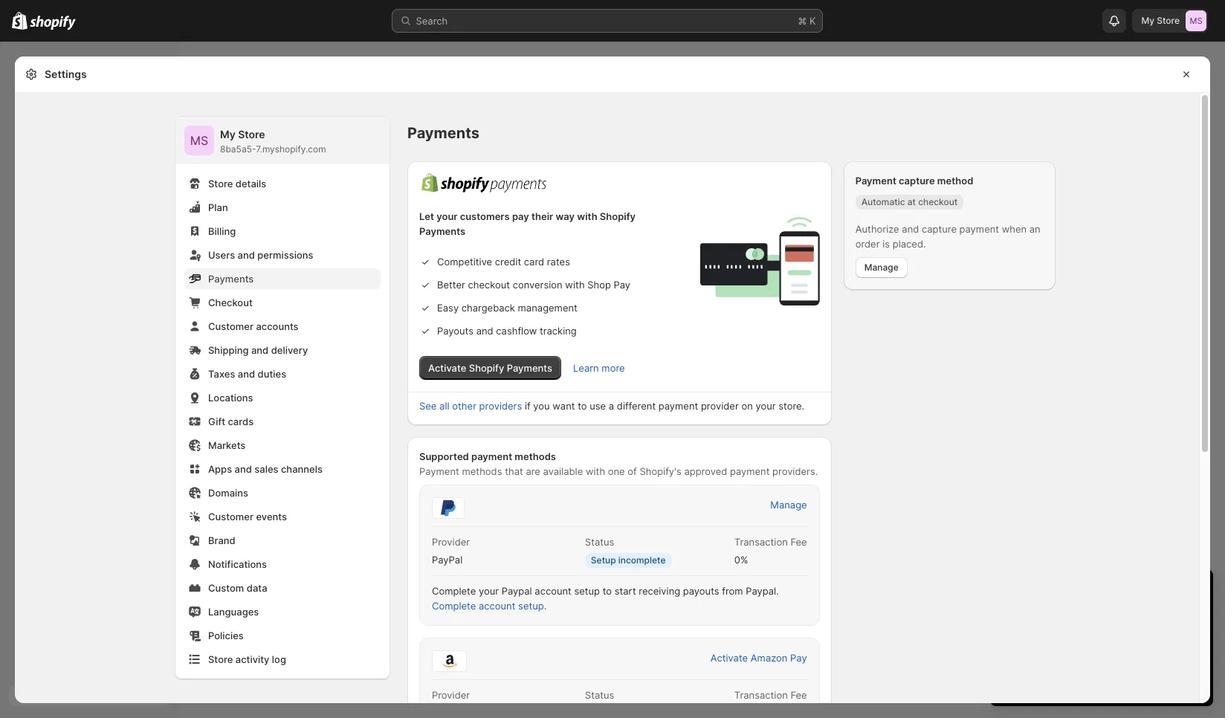 Task type: describe. For each thing, give the bounding box(es) containing it.
paypal express image
[[432, 498, 465, 519]]

better checkout conversion with shop pay
[[437, 279, 631, 291]]

you
[[534, 400, 550, 412]]

easy chargeback management
[[437, 302, 578, 314]]

plan
[[208, 202, 228, 213]]

payment inside authorize and capture payment when an order is placed.
[[960, 223, 1000, 235]]

available
[[543, 466, 583, 477]]

paypal
[[432, 554, 463, 566]]

manage for 'manage' link
[[771, 499, 807, 511]]

want
[[553, 400, 575, 412]]

8ba5a5-
[[220, 144, 256, 155]]

payment capture method
[[856, 175, 974, 187]]

1 vertical spatial checkout
[[468, 279, 510, 291]]

an
[[1030, 223, 1041, 235]]

data
[[247, 582, 267, 594]]

activate shopify payments
[[428, 362, 553, 374]]

better
[[437, 279, 465, 291]]

shipping
[[208, 344, 249, 356]]

shopify payments image
[[419, 173, 549, 193]]

cashflow
[[496, 325, 537, 337]]

languages link
[[184, 602, 381, 623]]

order
[[856, 238, 880, 250]]

ms button
[[184, 126, 214, 155]]

delivery
[[271, 344, 308, 356]]

checkout
[[208, 297, 253, 309]]

fee for transaction fee
[[791, 689, 807, 701]]

shopify image
[[12, 12, 28, 30]]

1 vertical spatial account
[[479, 600, 516, 612]]

setup
[[575, 585, 600, 597]]

payments link
[[184, 268, 381, 289]]

learn
[[573, 362, 599, 374]]

apps
[[208, 463, 232, 475]]

other
[[452, 400, 477, 412]]

provider for provider paypal
[[432, 536, 470, 548]]

3 days left in your trial element
[[991, 608, 1214, 707]]

let
[[419, 210, 434, 222]]

that
[[505, 466, 523, 477]]

shipping and delivery link
[[184, 340, 381, 361]]

notifications
[[208, 559, 267, 570]]

see
[[419, 400, 437, 412]]

activate for activate amazon pay
[[711, 652, 748, 664]]

log
[[272, 654, 286, 666]]

payments inside payments link
[[208, 273, 254, 285]]

and for sales
[[235, 463, 252, 475]]

shopify inside let your customers pay their way with shopify payments
[[600, 210, 636, 222]]

providers
[[479, 400, 522, 412]]

1 vertical spatial methods
[[462, 466, 502, 477]]

tracking
[[540, 325, 577, 337]]

cards
[[228, 416, 254, 428]]

apps and sales channels
[[208, 463, 323, 475]]

shop
[[588, 279, 611, 291]]

manage link
[[762, 495, 816, 515]]

shopify's
[[640, 466, 682, 477]]

provider
[[701, 400, 739, 412]]

checkout link
[[184, 292, 381, 313]]

markets link
[[184, 435, 381, 456]]

details
[[236, 178, 266, 190]]

complete your paypal account setup to start receiving payouts from paypal. complete account setup.
[[432, 585, 779, 612]]

one
[[608, 466, 625, 477]]

2 complete from the top
[[432, 600, 476, 612]]

chargeback
[[462, 302, 515, 314]]

users
[[208, 249, 235, 261]]

activate amazon pay
[[711, 652, 807, 664]]

receiving
[[639, 585, 681, 597]]

0 vertical spatial payment
[[856, 175, 897, 187]]

store inside my store 8ba5a5-7.myshopify.com
[[238, 128, 265, 141]]

customer for customer events
[[208, 511, 254, 523]]

customer accounts
[[208, 321, 299, 332]]

languages
[[208, 606, 259, 618]]

transaction for transaction fee 0%
[[735, 536, 788, 548]]

k
[[810, 15, 816, 27]]

shopify inside button
[[469, 362, 504, 374]]

store activity log link
[[184, 649, 381, 670]]

payouts
[[437, 325, 474, 337]]

and for duties
[[238, 368, 255, 380]]

7.myshopify.com
[[256, 144, 326, 155]]

credit
[[495, 256, 521, 268]]

1 vertical spatial with
[[566, 279, 585, 291]]

1 horizontal spatial methods
[[515, 451, 556, 463]]

0 vertical spatial account
[[535, 585, 572, 597]]

different
[[617, 400, 656, 412]]

when
[[1002, 223, 1027, 235]]

amazon
[[751, 652, 788, 664]]

payouts
[[683, 585, 720, 597]]

my store image inside shop settings menu element
[[184, 126, 214, 155]]

transaction for transaction fee
[[735, 689, 788, 701]]

easy
[[437, 302, 459, 314]]

policies
[[208, 630, 244, 642]]

events
[[256, 511, 287, 523]]

apps and sales channels link
[[184, 459, 381, 480]]

store details link
[[184, 173, 381, 194]]

learn more link
[[573, 362, 625, 374]]

paypal
[[502, 585, 532, 597]]

card
[[524, 256, 544, 268]]

provider for provider
[[432, 689, 470, 701]]

use
[[590, 400, 606, 412]]

my store 8ba5a5-7.myshopify.com
[[220, 128, 326, 155]]

2 horizontal spatial your
[[756, 400, 776, 412]]

payouts and cashflow tracking
[[437, 325, 577, 337]]

are
[[526, 466, 541, 477]]

locations
[[208, 392, 253, 404]]

complete account setup. link
[[423, 596, 556, 617]]

0%
[[735, 554, 749, 566]]

store.
[[779, 400, 805, 412]]



Task type: locate. For each thing, give the bounding box(es) containing it.
see all other providers link
[[419, 400, 522, 412]]

and for cashflow
[[476, 325, 494, 337]]

with inside let your customers pay their way with shopify payments
[[577, 210, 598, 222]]

authorize
[[856, 223, 900, 235]]

1 horizontal spatial account
[[535, 585, 572, 597]]

your inside complete your paypal account setup to start receiving payouts from paypal. complete account setup.
[[479, 585, 499, 597]]

payments down let
[[419, 225, 466, 237]]

users and permissions link
[[184, 245, 381, 266]]

status inside status setup incomplete
[[585, 536, 615, 548]]

locations link
[[184, 387, 381, 408]]

transaction down activate amazon pay
[[735, 689, 788, 701]]

1 vertical spatial status
[[585, 689, 615, 701]]

fee down activate amazon pay button
[[791, 689, 807, 701]]

search
[[416, 15, 448, 27]]

fee for transaction fee 0%
[[791, 536, 807, 548]]

payment up the "automatic"
[[856, 175, 897, 187]]

and right users
[[238, 249, 255, 261]]

and down chargeback
[[476, 325, 494, 337]]

0 horizontal spatial activate
[[428, 362, 467, 374]]

0 horizontal spatial pay
[[614, 279, 631, 291]]

2 status from the top
[[585, 689, 615, 701]]

0 horizontal spatial checkout
[[468, 279, 510, 291]]

automatic
[[862, 196, 906, 208]]

1 horizontal spatial checkout
[[919, 196, 958, 208]]

fee
[[791, 536, 807, 548], [791, 689, 807, 701]]

provider up paypal
[[432, 536, 470, 548]]

customers
[[460, 210, 510, 222]]

payments
[[408, 124, 480, 142], [419, 225, 466, 237], [208, 273, 254, 285], [507, 362, 553, 374]]

1 horizontal spatial your
[[479, 585, 499, 597]]

0 vertical spatial to
[[578, 400, 587, 412]]

1 vertical spatial to
[[603, 585, 612, 597]]

status for status setup incomplete
[[585, 536, 615, 548]]

fee down 'manage' link
[[791, 536, 807, 548]]

manage down is
[[865, 262, 899, 273]]

manage inside button
[[865, 262, 899, 273]]

a
[[609, 400, 614, 412]]

1 complete from the top
[[432, 585, 476, 597]]

placed.
[[893, 238, 926, 250]]

2 customer from the top
[[208, 511, 254, 523]]

⌘ k
[[798, 15, 816, 27]]

1 horizontal spatial my store image
[[1186, 10, 1207, 31]]

amazon pay image
[[432, 651, 467, 672]]

your left paypal
[[479, 585, 499, 597]]

methods up are
[[515, 451, 556, 463]]

your right on
[[756, 400, 776, 412]]

0 vertical spatial manage
[[865, 262, 899, 273]]

1 horizontal spatial manage
[[865, 262, 899, 273]]

1 vertical spatial manage
[[771, 499, 807, 511]]

my store
[[1142, 15, 1180, 26]]

1 horizontal spatial payment
[[856, 175, 897, 187]]

your for complete your paypal account setup to start receiving payouts from paypal. complete account setup.
[[479, 585, 499, 597]]

1 vertical spatial pay
[[791, 652, 807, 664]]

pay inside button
[[791, 652, 807, 664]]

payment
[[960, 223, 1000, 235], [659, 400, 699, 412], [472, 451, 513, 463], [730, 466, 770, 477]]

shopify up providers
[[469, 362, 504, 374]]

pay right amazon
[[791, 652, 807, 664]]

at
[[908, 196, 916, 208]]

payments inside let your customers pay their way with shopify payments
[[419, 225, 466, 237]]

shopify image
[[30, 15, 76, 30]]

manage down providers. on the right bottom of the page
[[771, 499, 807, 511]]

channels
[[281, 463, 323, 475]]

if
[[525, 400, 531, 412]]

and inside authorize and capture payment when an order is placed.
[[902, 223, 920, 235]]

with right way
[[577, 210, 598, 222]]

manage for manage button
[[865, 262, 899, 273]]

your right let
[[437, 210, 458, 222]]

0 vertical spatial transaction
[[735, 536, 788, 548]]

0 vertical spatial pay
[[614, 279, 631, 291]]

status setup incomplete
[[585, 536, 666, 566]]

customer down checkout
[[208, 321, 254, 332]]

capture
[[899, 175, 935, 187], [922, 223, 957, 235]]

learn more
[[573, 362, 625, 374]]

your
[[437, 210, 458, 222], [756, 400, 776, 412], [479, 585, 499, 597]]

automatic at checkout
[[862, 196, 958, 208]]

transaction up 0%
[[735, 536, 788, 548]]

2 vertical spatial with
[[586, 466, 605, 477]]

my
[[1142, 15, 1155, 26], [220, 128, 236, 141]]

capture up at
[[899, 175, 935, 187]]

0 horizontal spatial payment
[[419, 466, 459, 477]]

my inside my store 8ba5a5-7.myshopify.com
[[220, 128, 236, 141]]

1 transaction from the top
[[735, 536, 788, 548]]

with left shop
[[566, 279, 585, 291]]

0 vertical spatial my store image
[[1186, 10, 1207, 31]]

my for my store
[[1142, 15, 1155, 26]]

1 vertical spatial customer
[[208, 511, 254, 523]]

1 vertical spatial fee
[[791, 689, 807, 701]]

shipping and delivery
[[208, 344, 308, 356]]

management
[[518, 302, 578, 314]]

store activity log
[[208, 654, 286, 666]]

to left use
[[578, 400, 587, 412]]

payment down 'supported'
[[419, 466, 459, 477]]

payments up if
[[507, 362, 553, 374]]

⌘
[[798, 15, 807, 27]]

domains
[[208, 487, 248, 499]]

on
[[742, 400, 753, 412]]

0 vertical spatial fee
[[791, 536, 807, 548]]

0 vertical spatial my
[[1142, 15, 1155, 26]]

payment left when
[[960, 223, 1000, 235]]

with left one
[[586, 466, 605, 477]]

0 vertical spatial capture
[[899, 175, 935, 187]]

1 horizontal spatial activate
[[711, 652, 748, 664]]

checkout up chargeback
[[468, 279, 510, 291]]

0 horizontal spatial my store image
[[184, 126, 214, 155]]

payment left provider
[[659, 400, 699, 412]]

my store image right my store
[[1186, 10, 1207, 31]]

0 vertical spatial complete
[[432, 585, 476, 597]]

1 vertical spatial transaction
[[735, 689, 788, 701]]

incomplete
[[619, 555, 666, 566]]

status for status
[[585, 689, 615, 701]]

method
[[938, 175, 974, 187]]

activate amazon pay button
[[702, 648, 816, 669]]

capture inside authorize and capture payment when an order is placed.
[[922, 223, 957, 235]]

settings dialog
[[15, 57, 1211, 718]]

1 horizontal spatial my
[[1142, 15, 1155, 26]]

0 vertical spatial status
[[585, 536, 615, 548]]

taxes and duties link
[[184, 364, 381, 385]]

customer for customer accounts
[[208, 321, 254, 332]]

setup.
[[518, 600, 547, 612]]

and for permissions
[[238, 249, 255, 261]]

0 horizontal spatial your
[[437, 210, 458, 222]]

start
[[615, 585, 636, 597]]

permissions
[[258, 249, 313, 261]]

conversion
[[513, 279, 563, 291]]

methods left that
[[462, 466, 502, 477]]

payments up checkout
[[208, 273, 254, 285]]

and down customer accounts
[[251, 344, 269, 356]]

checkout
[[919, 196, 958, 208], [468, 279, 510, 291]]

and right taxes
[[238, 368, 255, 380]]

settings
[[45, 68, 87, 80]]

provider paypal
[[432, 536, 470, 566]]

1 vertical spatial provider
[[432, 689, 470, 701]]

taxes and duties
[[208, 368, 286, 380]]

pay right shop
[[614, 279, 631, 291]]

0 horizontal spatial to
[[578, 400, 587, 412]]

markets
[[208, 440, 246, 451]]

your for let your customers pay their way with shopify payments
[[437, 210, 458, 222]]

0 vertical spatial your
[[437, 210, 458, 222]]

checkout right at
[[919, 196, 958, 208]]

1 vertical spatial my
[[220, 128, 236, 141]]

provider down amazon pay "icon"
[[432, 689, 470, 701]]

and right 'apps'
[[235, 463, 252, 475]]

my for my store 8ba5a5-7.myshopify.com
[[220, 128, 236, 141]]

2 fee from the top
[[791, 689, 807, 701]]

1 customer from the top
[[208, 321, 254, 332]]

policies link
[[184, 625, 381, 646]]

with inside supported payment methods payment methods that are available with one of shopify's approved payment providers.
[[586, 466, 605, 477]]

1 status from the top
[[585, 536, 615, 548]]

payment right approved
[[730, 466, 770, 477]]

1 vertical spatial complete
[[432, 600, 476, 612]]

0 horizontal spatial shopify
[[469, 362, 504, 374]]

sales
[[255, 463, 279, 475]]

fee inside transaction fee 0%
[[791, 536, 807, 548]]

activate for activate shopify payments
[[428, 362, 467, 374]]

1 provider from the top
[[432, 536, 470, 548]]

brand link
[[184, 530, 381, 551]]

custom data
[[208, 582, 267, 594]]

to inside complete your paypal account setup to start receiving payouts from paypal. complete account setup.
[[603, 585, 612, 597]]

1 horizontal spatial shopify
[[600, 210, 636, 222]]

0 vertical spatial shopify
[[600, 210, 636, 222]]

2 transaction from the top
[[735, 689, 788, 701]]

taxes
[[208, 368, 235, 380]]

2 provider from the top
[[432, 689, 470, 701]]

my store image left 8ba5a5-
[[184, 126, 214, 155]]

0 vertical spatial with
[[577, 210, 598, 222]]

shopify right way
[[600, 210, 636, 222]]

account up setup.
[[535, 585, 572, 597]]

account down paypal
[[479, 600, 516, 612]]

shop settings menu element
[[176, 117, 390, 679]]

0 vertical spatial checkout
[[919, 196, 958, 208]]

manage button
[[856, 257, 908, 278]]

0 vertical spatial provider
[[432, 536, 470, 548]]

supported
[[419, 451, 469, 463]]

payments inside the activate shopify payments button
[[507, 362, 553, 374]]

1 vertical spatial payment
[[419, 466, 459, 477]]

0 horizontal spatial methods
[[462, 466, 502, 477]]

capture up placed. at the right
[[922, 223, 957, 235]]

manage
[[865, 262, 899, 273], [771, 499, 807, 511]]

customer accounts link
[[184, 316, 381, 337]]

0 horizontal spatial my
[[220, 128, 236, 141]]

and for capture
[[902, 223, 920, 235]]

customer down domains
[[208, 511, 254, 523]]

duties
[[258, 368, 286, 380]]

1 horizontal spatial pay
[[791, 652, 807, 664]]

0 vertical spatial activate
[[428, 362, 467, 374]]

2 vertical spatial your
[[479, 585, 499, 597]]

0 horizontal spatial manage
[[771, 499, 807, 511]]

1 vertical spatial my store image
[[184, 126, 214, 155]]

dialog
[[1217, 57, 1226, 704]]

1 vertical spatial shopify
[[469, 362, 504, 374]]

activate left amazon
[[711, 652, 748, 664]]

payment
[[856, 175, 897, 187], [419, 466, 459, 477]]

customer
[[208, 321, 254, 332], [208, 511, 254, 523]]

with
[[577, 210, 598, 222], [566, 279, 585, 291], [586, 466, 605, 477]]

0 horizontal spatial account
[[479, 600, 516, 612]]

supported payment methods payment methods that are available with one of shopify's approved payment providers.
[[419, 451, 818, 477]]

let your customers pay their way with shopify payments
[[419, 210, 636, 237]]

0 vertical spatial methods
[[515, 451, 556, 463]]

payments up shopify payments "image"
[[408, 124, 480, 142]]

1 vertical spatial capture
[[922, 223, 957, 235]]

1 horizontal spatial to
[[603, 585, 612, 597]]

transaction fee
[[735, 689, 807, 701]]

gift cards
[[208, 416, 254, 428]]

your inside let your customers pay their way with shopify payments
[[437, 210, 458, 222]]

1 fee from the top
[[791, 536, 807, 548]]

payment inside supported payment methods payment methods that are available with one of shopify's approved payment providers.
[[419, 466, 459, 477]]

account
[[535, 585, 572, 597], [479, 600, 516, 612]]

my store image
[[1186, 10, 1207, 31], [184, 126, 214, 155]]

payment up that
[[472, 451, 513, 463]]

customer events link
[[184, 506, 381, 527]]

1 vertical spatial activate
[[711, 652, 748, 664]]

customer events
[[208, 511, 287, 523]]

way
[[556, 210, 575, 222]]

all
[[440, 400, 450, 412]]

and inside "link"
[[238, 249, 255, 261]]

transaction inside transaction fee 0%
[[735, 536, 788, 548]]

see all other providers if you want to use a different payment provider on your store.
[[419, 400, 805, 412]]

to left start
[[603, 585, 612, 597]]

activate
[[428, 362, 467, 374], [711, 652, 748, 664]]

1 vertical spatial your
[[756, 400, 776, 412]]

and up placed. at the right
[[902, 223, 920, 235]]

and for delivery
[[251, 344, 269, 356]]

0 vertical spatial customer
[[208, 321, 254, 332]]

paypal.
[[746, 585, 779, 597]]

activate up all
[[428, 362, 467, 374]]



Task type: vqa. For each thing, say whether or not it's contained in the screenshot.
Black Friday Cyber Monday button
no



